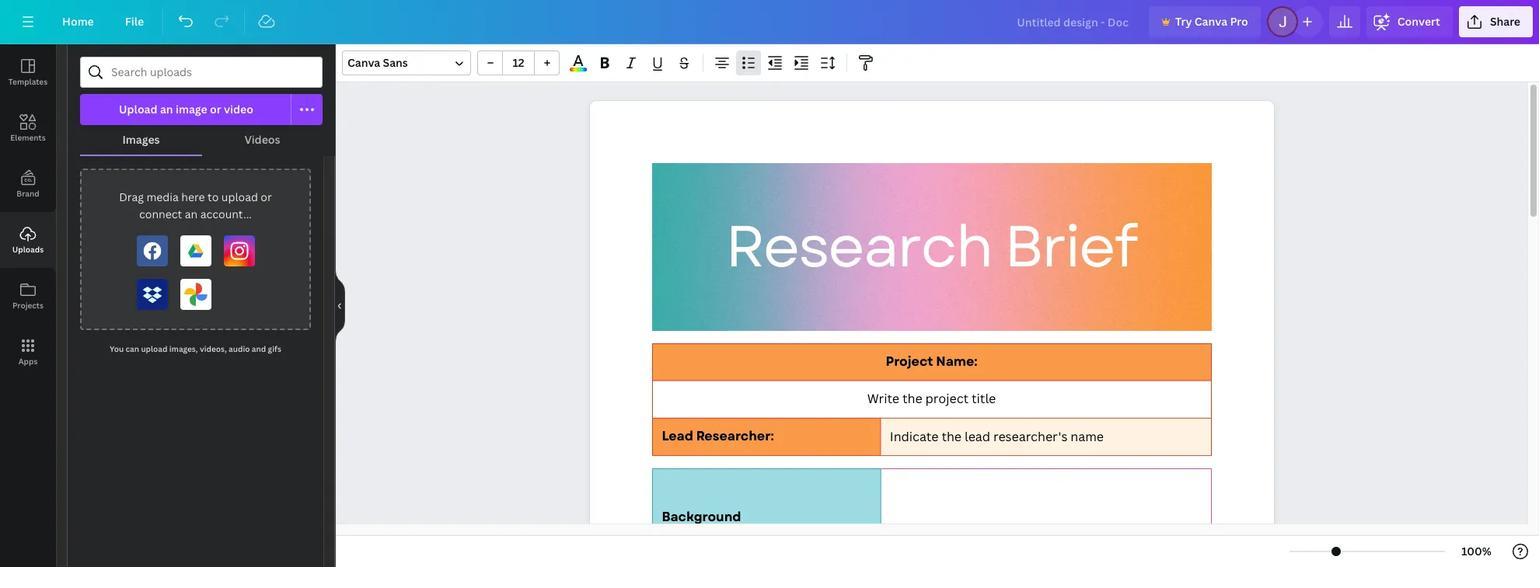 Task type: locate. For each thing, give the bounding box(es) containing it.
– – number field
[[508, 55, 530, 70]]

group
[[478, 51, 560, 75]]

research brief
[[726, 205, 1137, 289]]

try
[[1176, 14, 1193, 29]]

upload
[[119, 102, 158, 117]]

0 vertical spatial or
[[210, 102, 221, 117]]

upload
[[222, 190, 258, 205], [141, 344, 168, 355]]

images,
[[169, 344, 198, 355]]

upload an image or video button
[[80, 94, 292, 125]]

share button
[[1460, 6, 1534, 37]]

an inside "button"
[[160, 102, 173, 117]]

gifs
[[268, 344, 281, 355]]

convert button
[[1367, 6, 1453, 37]]

an down here
[[185, 207, 198, 222]]

0 vertical spatial canva
[[1195, 14, 1228, 29]]

brand
[[17, 188, 39, 199]]

color range image
[[570, 68, 587, 72]]

or left the video
[[210, 102, 221, 117]]

images
[[122, 132, 160, 147]]

0 vertical spatial upload
[[222, 190, 258, 205]]

1 vertical spatial or
[[261, 190, 272, 205]]

an
[[160, 102, 173, 117], [185, 207, 198, 222]]

drag media here to upload or connect an account...
[[119, 190, 272, 222]]

0 horizontal spatial an
[[160, 102, 173, 117]]

1 horizontal spatial an
[[185, 207, 198, 222]]

or inside drag media here to upload or connect an account...
[[261, 190, 272, 205]]

or
[[210, 102, 221, 117], [261, 190, 272, 205]]

share
[[1491, 14, 1521, 29]]

or right the to
[[261, 190, 272, 205]]

and
[[252, 344, 266, 355]]

an left image
[[160, 102, 173, 117]]

canva right try
[[1195, 14, 1228, 29]]

0 vertical spatial an
[[160, 102, 173, 117]]

canva sans
[[348, 55, 408, 70]]

canva left sans
[[348, 55, 381, 70]]

file button
[[113, 6, 156, 37]]

1 horizontal spatial upload
[[222, 190, 258, 205]]

home
[[62, 14, 94, 29]]

Research Brief text field
[[590, 101, 1274, 568]]

upload up account...
[[222, 190, 258, 205]]

canva inside popup button
[[348, 55, 381, 70]]

try canva pro button
[[1149, 6, 1261, 37]]

1 vertical spatial an
[[185, 207, 198, 222]]

brief
[[1005, 205, 1137, 289]]

research
[[726, 205, 992, 289]]

images button
[[80, 125, 202, 155]]

uploads button
[[0, 212, 56, 268]]

100%
[[1462, 544, 1492, 559]]

pro
[[1231, 14, 1249, 29]]

1 vertical spatial canva
[[348, 55, 381, 70]]

projects
[[12, 300, 44, 311]]

videos button
[[202, 125, 323, 155]]

media
[[147, 190, 179, 205]]

1 vertical spatial upload
[[141, 344, 168, 355]]

1 horizontal spatial canva
[[1195, 14, 1228, 29]]

image
[[176, 102, 207, 117]]

0 horizontal spatial canva
[[348, 55, 381, 70]]

upload right can
[[141, 344, 168, 355]]

an inside drag media here to upload or connect an account...
[[185, 207, 198, 222]]

canva inside button
[[1195, 14, 1228, 29]]

1 horizontal spatial or
[[261, 190, 272, 205]]

main menu bar
[[0, 0, 1540, 44]]

canva
[[1195, 14, 1228, 29], [348, 55, 381, 70]]

videos
[[245, 132, 280, 147]]

0 horizontal spatial or
[[210, 102, 221, 117]]

file
[[125, 14, 144, 29]]

upload inside drag media here to upload or connect an account...
[[222, 190, 258, 205]]

Design title text field
[[1005, 6, 1143, 37]]

upload an image or video
[[119, 102, 253, 117]]

sans
[[383, 55, 408, 70]]



Task type: vqa. For each thing, say whether or not it's contained in the screenshot.
place
no



Task type: describe. For each thing, give the bounding box(es) containing it.
side panel tab list
[[0, 44, 56, 380]]

elements
[[10, 132, 46, 143]]

convert
[[1398, 14, 1441, 29]]

drag
[[119, 190, 144, 205]]

video
[[224, 102, 253, 117]]

try canva pro
[[1176, 14, 1249, 29]]

projects button
[[0, 268, 56, 324]]

connect
[[139, 207, 182, 222]]

Search uploads search field
[[111, 58, 313, 87]]

account...
[[200, 207, 252, 222]]

0 horizontal spatial upload
[[141, 344, 168, 355]]

templates button
[[0, 44, 56, 100]]

or inside "button"
[[210, 102, 221, 117]]

you
[[110, 344, 124, 355]]

here
[[181, 190, 205, 205]]

hide image
[[335, 269, 345, 343]]

apps
[[18, 356, 38, 367]]

uploads
[[12, 244, 44, 255]]

canva sans button
[[342, 51, 471, 75]]

brand button
[[0, 156, 56, 212]]

home link
[[50, 6, 106, 37]]

you can upload images, videos, audio and gifs
[[110, 344, 281, 355]]

to
[[208, 190, 219, 205]]

100% button
[[1452, 540, 1503, 565]]

apps button
[[0, 324, 56, 380]]

templates
[[8, 76, 48, 87]]

audio
[[229, 344, 250, 355]]

videos,
[[200, 344, 227, 355]]

can
[[126, 344, 139, 355]]

elements button
[[0, 100, 56, 156]]



